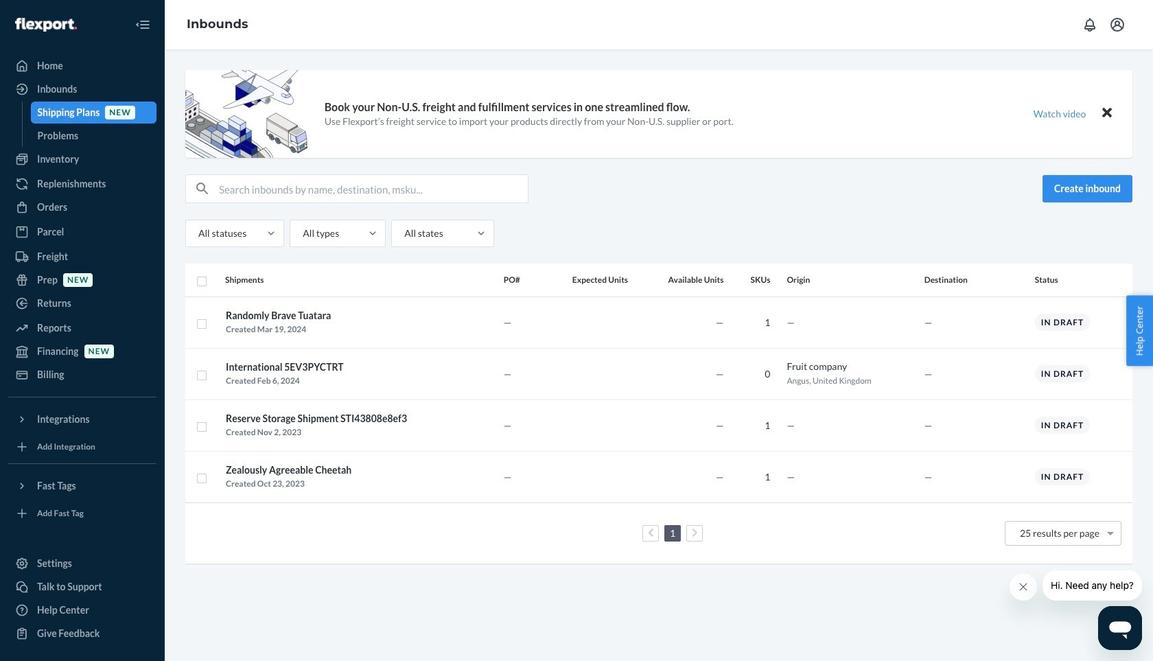 Task type: vqa. For each thing, say whether or not it's contained in the screenshot.
1st square icon from the top of the page
yes



Task type: locate. For each thing, give the bounding box(es) containing it.
0 vertical spatial square image
[[196, 276, 207, 287]]

square image
[[196, 319, 207, 330], [196, 422, 207, 433]]

0 vertical spatial square image
[[196, 319, 207, 330]]

2 square image from the top
[[196, 370, 207, 381]]

open notifications image
[[1082, 16, 1098, 33]]

1 vertical spatial square image
[[196, 370, 207, 381]]

close navigation image
[[135, 16, 151, 33]]

2 vertical spatial square image
[[196, 473, 207, 484]]

Search inbounds by name, destination, msku... text field
[[219, 175, 528, 203]]

square image
[[196, 276, 207, 287], [196, 370, 207, 381], [196, 473, 207, 484]]

option
[[1020, 527, 1100, 539]]

1 square image from the top
[[196, 319, 207, 330]]

chevron left image
[[648, 528, 654, 538]]

1 vertical spatial square image
[[196, 422, 207, 433]]

3 square image from the top
[[196, 473, 207, 484]]



Task type: describe. For each thing, give the bounding box(es) containing it.
1 square image from the top
[[196, 276, 207, 287]]

close image
[[1103, 105, 1112, 121]]

2 square image from the top
[[196, 422, 207, 433]]

flexport logo image
[[15, 18, 77, 31]]

chevron right image
[[692, 528, 698, 538]]

open account menu image
[[1109, 16, 1126, 33]]



